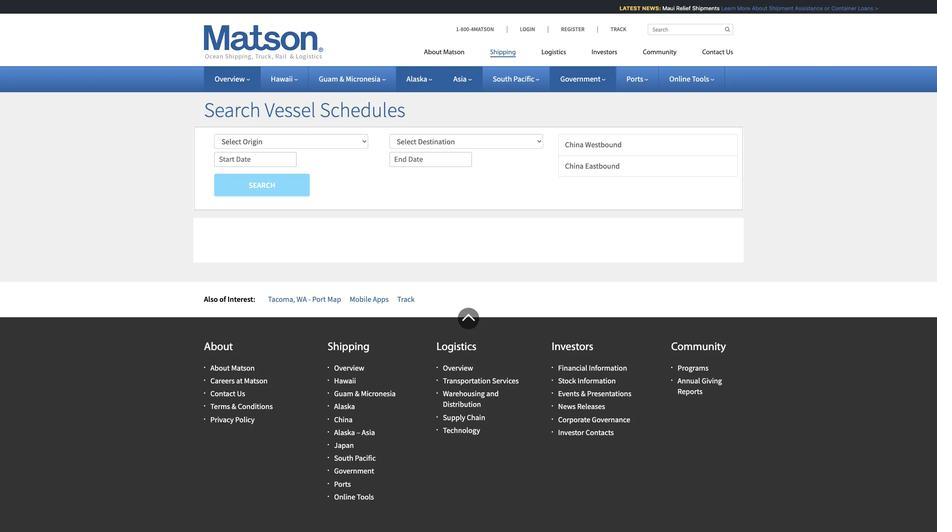 Task type: describe. For each thing, give the bounding box(es) containing it.
container
[[828, 5, 853, 12]]

financial
[[559, 363, 588, 373]]

0 horizontal spatial hawaii
[[271, 74, 293, 84]]

programs link
[[678, 363, 709, 373]]

annual giving reports link
[[678, 376, 723, 396]]

0 vertical spatial tools
[[693, 74, 710, 84]]

also of interest:
[[204, 294, 256, 304]]

-
[[309, 294, 311, 304]]

1 vertical spatial online tools link
[[334, 492, 374, 502]]

programs annual giving reports
[[678, 363, 723, 396]]

investor contacts link
[[559, 427, 614, 437]]

register link
[[548, 26, 598, 33]]

warehousing
[[443, 389, 485, 399]]

overview transportation services warehousing and distribution supply chain technology
[[443, 363, 519, 435]]

0 vertical spatial guam
[[319, 74, 338, 84]]

community inside footer
[[672, 342, 727, 353]]

news
[[559, 402, 576, 411]]

tacoma, wa - port map link
[[268, 294, 341, 304]]

0 vertical spatial track link
[[598, 26, 627, 33]]

assistance
[[791, 5, 819, 12]]

asia inside overview hawaii guam & micronesia alaska china alaska – asia japan south pacific government ports online tools
[[362, 427, 375, 437]]

conditions
[[238, 402, 273, 411]]

alaska link for china link
[[334, 402, 355, 411]]

search for search vessel schedules
[[204, 97, 261, 123]]

1 vertical spatial alaska
[[334, 402, 355, 411]]

guam & micronesia link for china link's hawaii 'link'
[[334, 389, 396, 399]]

at
[[236, 376, 243, 386]]

chain
[[467, 412, 486, 422]]

china eastbound link
[[559, 155, 738, 177]]

policy
[[235, 415, 255, 424]]

1-800-4matson link
[[456, 26, 507, 33]]

shipping inside footer
[[328, 342, 370, 353]]

1 vertical spatial ports link
[[334, 479, 351, 489]]

1 vertical spatial track link
[[398, 294, 415, 304]]

mobile
[[350, 294, 372, 304]]

online inside overview hawaii guam & micronesia alaska china alaska – asia japan south pacific government ports online tools
[[334, 492, 356, 502]]

2 vertical spatial alaska
[[334, 427, 355, 437]]

0 vertical spatial ports link
[[627, 74, 649, 84]]

vessel
[[265, 97, 316, 123]]

0 vertical spatial asia
[[454, 74, 467, 84]]

micronesia inside overview hawaii guam & micronesia alaska china alaska – asia japan south pacific government ports online tools
[[361, 389, 396, 399]]

transportation services link
[[443, 376, 519, 386]]

technology link
[[443, 425, 481, 435]]

china link
[[334, 415, 353, 424]]

annual
[[678, 376, 701, 386]]

mobile apps
[[350, 294, 389, 304]]

japan link
[[334, 440, 354, 450]]

distribution
[[443, 400, 481, 409]]

corporate governance link
[[559, 415, 631, 424]]

financial information link
[[559, 363, 628, 373]]

ports inside overview hawaii guam & micronesia alaska china alaska – asia japan south pacific government ports online tools
[[334, 479, 351, 489]]

alaska link for the asia 'link'
[[407, 74, 433, 84]]

transportation
[[443, 376, 491, 386]]

logistics inside footer
[[437, 342, 477, 353]]

0 horizontal spatial overview link
[[215, 74, 250, 84]]

learn
[[717, 5, 732, 12]]

about matson link for careers at matson 'link'
[[211, 363, 255, 373]]

overview link for shipping
[[334, 363, 365, 373]]

governance
[[592, 415, 631, 424]]

westbound
[[586, 140, 622, 149]]

hawaii inside overview hawaii guam & micronesia alaska china alaska – asia japan south pacific government ports online tools
[[334, 376, 356, 386]]

pacific inside overview hawaii guam & micronesia alaska china alaska – asia japan south pacific government ports online tools
[[355, 453, 376, 463]]

blue matson logo with ocean, shipping, truck, rail and logistics written beneath it. image
[[204, 25, 324, 60]]

login link
[[507, 26, 548, 33]]

overview for overview
[[215, 74, 245, 84]]

0 horizontal spatial contact us link
[[211, 389, 245, 399]]

map
[[328, 294, 341, 304]]

0 vertical spatial micronesia
[[346, 74, 381, 84]]

learn more about shipment assistance or container loans > link
[[717, 5, 875, 12]]

government inside overview hawaii guam & micronesia alaska china alaska – asia japan south pacific government ports online tools
[[334, 466, 375, 476]]

apps
[[373, 294, 389, 304]]

supply chain link
[[443, 412, 486, 422]]

1 vertical spatial track
[[398, 294, 415, 304]]

china westbound link
[[559, 134, 738, 156]]

terms
[[211, 402, 230, 411]]

1-
[[456, 26, 461, 33]]

1-800-4matson
[[456, 26, 494, 33]]

search image
[[726, 26, 731, 32]]

800-
[[461, 26, 471, 33]]

2 vertical spatial matson
[[244, 376, 268, 386]]

port
[[313, 294, 326, 304]]

south pacific
[[493, 74, 535, 84]]

programs
[[678, 363, 709, 373]]

stock information link
[[559, 376, 616, 386]]

schedules
[[320, 97, 406, 123]]

shipping link
[[478, 45, 529, 62]]

hawaii link for china link
[[334, 376, 356, 386]]

eastbound
[[586, 161, 620, 171]]

about matson link for shipping link
[[424, 45, 478, 62]]

guam inside overview hawaii guam & micronesia alaska china alaska – asia japan south pacific government ports online tools
[[334, 389, 354, 399]]

matson for about matson careers at matson contact us terms & conditions privacy policy
[[231, 363, 255, 373]]

0 vertical spatial information
[[589, 363, 628, 373]]

shipments
[[688, 5, 716, 12]]

wa
[[297, 294, 307, 304]]

loans
[[854, 5, 870, 12]]

& up schedules
[[340, 74, 345, 84]]

footer containing about
[[0, 308, 938, 532]]

about for about
[[204, 342, 233, 353]]

backtop image
[[458, 308, 480, 329]]

presentations
[[588, 389, 632, 399]]

0 vertical spatial ports
[[627, 74, 644, 84]]

alaska – asia link
[[334, 427, 375, 437]]

contacts
[[586, 427, 614, 437]]

shipment
[[765, 5, 790, 12]]

events & presentations link
[[559, 389, 632, 399]]

investor
[[559, 427, 585, 437]]

stock
[[559, 376, 577, 386]]

corporate
[[559, 415, 591, 424]]

0 horizontal spatial government link
[[334, 466, 375, 476]]

contact inside top menu navigation
[[703, 49, 725, 56]]



Task type: vqa. For each thing, say whether or not it's contained in the screenshot.
Website
no



Task type: locate. For each thing, give the bounding box(es) containing it.
1 vertical spatial hawaii link
[[334, 376, 356, 386]]

pacific down –
[[355, 453, 376, 463]]

news releases link
[[559, 402, 606, 411]]

1 horizontal spatial us
[[727, 49, 734, 56]]

south down shipping link
[[493, 74, 512, 84]]

china eastbound
[[566, 161, 620, 171]]

alaska down about matson
[[407, 74, 428, 84]]

investors up the 'financial'
[[552, 342, 594, 353]]

0 vertical spatial online tools link
[[670, 74, 715, 84]]

1 horizontal spatial south pacific link
[[493, 74, 540, 84]]

0 vertical spatial online
[[670, 74, 691, 84]]

0 vertical spatial matson
[[444, 49, 465, 56]]

guam & micronesia link for the asia 'link''s hawaii 'link'
[[319, 74, 386, 84]]

matson
[[444, 49, 465, 56], [231, 363, 255, 373], [244, 376, 268, 386]]

track link right apps at the bottom left of page
[[398, 294, 415, 304]]

us up terms & conditions link
[[237, 389, 245, 399]]

ports link down 'japan'
[[334, 479, 351, 489]]

asia
[[454, 74, 467, 84], [362, 427, 375, 437]]

0 vertical spatial pacific
[[514, 74, 535, 84]]

0 vertical spatial contact us link
[[690, 45, 734, 62]]

& inside the about matson careers at matson contact us terms & conditions privacy policy
[[232, 402, 236, 411]]

0 horizontal spatial online tools link
[[334, 492, 374, 502]]

1 vertical spatial contact us link
[[211, 389, 245, 399]]

shipping
[[491, 49, 516, 56], [328, 342, 370, 353]]

& inside financial information stock information events & presentations news releases corporate governance investor contacts
[[582, 389, 586, 399]]

2 horizontal spatial overview
[[443, 363, 474, 373]]

search vessel schedules
[[204, 97, 406, 123]]

financial information stock information events & presentations news releases corporate governance investor contacts
[[559, 363, 632, 437]]

china
[[566, 140, 584, 149], [566, 161, 584, 171], [334, 415, 353, 424]]

mobile apps link
[[350, 294, 389, 304]]

0 horizontal spatial pacific
[[355, 453, 376, 463]]

ports link down community link
[[627, 74, 649, 84]]

1 horizontal spatial online
[[670, 74, 691, 84]]

track down latest
[[611, 26, 627, 33]]

or
[[821, 5, 826, 12]]

0 vertical spatial alaska
[[407, 74, 428, 84]]

0 vertical spatial china
[[566, 140, 584, 149]]

1 horizontal spatial overview link
[[334, 363, 365, 373]]

overview hawaii guam & micronesia alaska china alaska – asia japan south pacific government ports online tools
[[334, 363, 396, 502]]

0 vertical spatial community
[[644, 49, 677, 56]]

1 vertical spatial shipping
[[328, 342, 370, 353]]

government link down top menu navigation
[[561, 74, 606, 84]]

investors inside footer
[[552, 342, 594, 353]]

giving
[[702, 376, 723, 386]]

technology
[[443, 425, 481, 435]]

1 vertical spatial government
[[334, 466, 375, 476]]

logistics link
[[529, 45, 579, 62]]

top menu navigation
[[424, 45, 734, 62]]

community
[[644, 49, 677, 56], [672, 342, 727, 353]]

guam & micronesia link up schedules
[[319, 74, 386, 84]]

1 vertical spatial information
[[578, 376, 616, 386]]

logistics down register link
[[542, 49, 567, 56]]

0 vertical spatial guam & micronesia link
[[319, 74, 386, 84]]

0 horizontal spatial shipping
[[328, 342, 370, 353]]

hawaii link for the asia 'link'
[[271, 74, 298, 84]]

0 horizontal spatial us
[[237, 389, 245, 399]]

pacific
[[514, 74, 535, 84], [355, 453, 376, 463]]

0 horizontal spatial ports
[[334, 479, 351, 489]]

0 vertical spatial government
[[561, 74, 601, 84]]

2 vertical spatial china
[[334, 415, 353, 424]]

1 vertical spatial south pacific link
[[334, 453, 376, 463]]

government down japan link
[[334, 466, 375, 476]]

news:
[[638, 5, 657, 12]]

of
[[220, 294, 226, 304]]

releases
[[578, 402, 606, 411]]

pacific down shipping link
[[514, 74, 535, 84]]

china up china eastbound
[[566, 140, 584, 149]]

track
[[611, 26, 627, 33], [398, 294, 415, 304]]

supply
[[443, 412, 466, 422]]

0 horizontal spatial south pacific link
[[334, 453, 376, 463]]

matson for about matson
[[444, 49, 465, 56]]

0 vertical spatial south
[[493, 74, 512, 84]]

1 horizontal spatial asia
[[454, 74, 467, 84]]

warehousing and distribution link
[[443, 389, 499, 409]]

overview for overview hawaii guam & micronesia alaska china alaska – asia japan south pacific government ports online tools
[[334, 363, 365, 373]]

alaska link
[[407, 74, 433, 84], [334, 402, 355, 411]]

about inside the about matson careers at matson contact us terms & conditions privacy policy
[[211, 363, 230, 373]]

contact inside the about matson careers at matson contact us terms & conditions privacy policy
[[211, 389, 236, 399]]

interest:
[[228, 294, 256, 304]]

investors inside top menu navigation
[[592, 49, 618, 56]]

0 horizontal spatial overview
[[215, 74, 245, 84]]

0 vertical spatial alaska link
[[407, 74, 433, 84]]

1 horizontal spatial track
[[611, 26, 627, 33]]

1 horizontal spatial tools
[[693, 74, 710, 84]]

1 horizontal spatial track link
[[598, 26, 627, 33]]

government
[[561, 74, 601, 84], [334, 466, 375, 476]]

contact down careers
[[211, 389, 236, 399]]

online tools link
[[670, 74, 715, 84], [334, 492, 374, 502]]

alaska link up china link
[[334, 402, 355, 411]]

2 horizontal spatial overview link
[[443, 363, 474, 373]]

shipping inside top menu navigation
[[491, 49, 516, 56]]

0 horizontal spatial ports link
[[334, 479, 351, 489]]

1 vertical spatial about matson link
[[211, 363, 255, 373]]

1 horizontal spatial pacific
[[514, 74, 535, 84]]

0 horizontal spatial alaska link
[[334, 402, 355, 411]]

south pacific link
[[493, 74, 540, 84], [334, 453, 376, 463]]

0 horizontal spatial logistics
[[437, 342, 477, 353]]

about matson
[[424, 49, 465, 56]]

online tools
[[670, 74, 710, 84]]

information up events & presentations link
[[578, 376, 616, 386]]

about for about matson careers at matson contact us terms & conditions privacy policy
[[211, 363, 230, 373]]

overview link
[[215, 74, 250, 84], [334, 363, 365, 373], [443, 363, 474, 373]]

ports link
[[627, 74, 649, 84], [334, 479, 351, 489]]

china up alaska – asia link
[[334, 415, 353, 424]]

search for search
[[249, 180, 276, 190]]

matson inside the about matson link
[[444, 49, 465, 56]]

1 vertical spatial ports
[[334, 479, 351, 489]]

1 vertical spatial logistics
[[437, 342, 477, 353]]

investors down register link
[[592, 49, 618, 56]]

1 vertical spatial alaska link
[[334, 402, 355, 411]]

contact down search search field
[[703, 49, 725, 56]]

1 horizontal spatial hawaii
[[334, 376, 356, 386]]

relief
[[672, 5, 687, 12]]

1 vertical spatial micronesia
[[361, 389, 396, 399]]

events
[[559, 389, 580, 399]]

0 horizontal spatial track link
[[398, 294, 415, 304]]

tacoma, wa - port map
[[268, 294, 341, 304]]

more
[[733, 5, 747, 12]]

0 vertical spatial hawaii
[[271, 74, 293, 84]]

guam up search vessel schedules
[[319, 74, 338, 84]]

latest news: maui relief shipments learn more about shipment assistance or container loans >
[[616, 5, 875, 12]]

1 vertical spatial pacific
[[355, 453, 376, 463]]

government link
[[561, 74, 606, 84], [334, 466, 375, 476]]

us inside the about matson careers at matson contact us terms & conditions privacy policy
[[237, 389, 245, 399]]

asia link
[[454, 74, 472, 84]]

matson right at
[[244, 376, 268, 386]]

about matson link down 1- at the top left
[[424, 45, 478, 62]]

about matson link
[[424, 45, 478, 62], [211, 363, 255, 373]]

footer
[[0, 308, 938, 532]]

0 vertical spatial search
[[204, 97, 261, 123]]

information
[[589, 363, 628, 373], [578, 376, 616, 386]]

1 vertical spatial contact
[[211, 389, 236, 399]]

contact
[[703, 49, 725, 56], [211, 389, 236, 399]]

about inside top menu navigation
[[424, 49, 442, 56]]

Search search field
[[648, 24, 734, 35]]

china inside overview hawaii guam & micronesia alaska china alaska – asia japan south pacific government ports online tools
[[334, 415, 353, 424]]

& inside overview hawaii guam & micronesia alaska china alaska – asia japan south pacific government ports online tools
[[355, 389, 360, 399]]

south pacific link down shipping link
[[493, 74, 540, 84]]

alaska up japan link
[[334, 427, 355, 437]]

1 vertical spatial china
[[566, 161, 584, 171]]

1 vertical spatial guam
[[334, 389, 354, 399]]

about matson careers at matson contact us terms & conditions privacy policy
[[211, 363, 273, 424]]

0 vertical spatial us
[[727, 49, 734, 56]]

1 horizontal spatial contact us link
[[690, 45, 734, 62]]

0 vertical spatial contact
[[703, 49, 725, 56]]

investors
[[592, 49, 618, 56], [552, 342, 594, 353]]

matson up at
[[231, 363, 255, 373]]

track link down latest
[[598, 26, 627, 33]]

1 horizontal spatial contact
[[703, 49, 725, 56]]

and
[[487, 389, 499, 399]]

search inside button
[[249, 180, 276, 190]]

0 vertical spatial logistics
[[542, 49, 567, 56]]

government link down japan link
[[334, 466, 375, 476]]

overview for overview transportation services warehousing and distribution supply chain technology
[[443, 363, 474, 373]]

south inside overview hawaii guam & micronesia alaska china alaska – asia japan south pacific government ports online tools
[[334, 453, 354, 463]]

&
[[340, 74, 345, 84], [355, 389, 360, 399], [582, 389, 586, 399], [232, 402, 236, 411]]

1 vertical spatial community
[[672, 342, 727, 353]]

>
[[871, 5, 875, 12]]

1 horizontal spatial shipping
[[491, 49, 516, 56]]

privacy policy link
[[211, 415, 255, 424]]

hawaii up china link
[[334, 376, 356, 386]]

0 vertical spatial government link
[[561, 74, 606, 84]]

government down top menu navigation
[[561, 74, 601, 84]]

search button
[[215, 174, 310, 196]]

hawaii link up vessel
[[271, 74, 298, 84]]

track right apps at the bottom left of page
[[398, 294, 415, 304]]

logistics down the backtop image
[[437, 342, 477, 353]]

logistics
[[542, 49, 567, 56], [437, 342, 477, 353]]

china left eastbound on the right of page
[[566, 161, 584, 171]]

1 vertical spatial matson
[[231, 363, 255, 373]]

0 horizontal spatial track
[[398, 294, 415, 304]]

1 horizontal spatial online tools link
[[670, 74, 715, 84]]

register
[[562, 26, 585, 33]]

community link
[[631, 45, 690, 62]]

1 horizontal spatial south
[[493, 74, 512, 84]]

0 horizontal spatial government
[[334, 466, 375, 476]]

1 horizontal spatial ports
[[627, 74, 644, 84]]

ports down community link
[[627, 74, 644, 84]]

china for china eastbound
[[566, 161, 584, 171]]

about for about matson
[[424, 49, 442, 56]]

guam up china link
[[334, 389, 354, 399]]

guam & micronesia
[[319, 74, 381, 84]]

south down japan link
[[334, 453, 354, 463]]

overview inside overview transportation services warehousing and distribution supply chain technology
[[443, 363, 474, 373]]

maui
[[658, 5, 671, 12]]

south pacific link down japan link
[[334, 453, 376, 463]]

community inside community link
[[644, 49, 677, 56]]

1 horizontal spatial government link
[[561, 74, 606, 84]]

1 vertical spatial online
[[334, 492, 356, 502]]

asia right –
[[362, 427, 375, 437]]

us inside top menu navigation
[[727, 49, 734, 56]]

tacoma,
[[268, 294, 295, 304]]

ports down 'japan'
[[334, 479, 351, 489]]

us down search image
[[727, 49, 734, 56]]

reports
[[678, 387, 703, 396]]

guam
[[319, 74, 338, 84], [334, 389, 354, 399]]

contact us link down search image
[[690, 45, 734, 62]]

guam & micronesia link
[[319, 74, 386, 84], [334, 389, 396, 399]]

0 horizontal spatial online
[[334, 492, 356, 502]]

Start date text field
[[215, 152, 297, 167]]

0 vertical spatial investors
[[592, 49, 618, 56]]

1 vertical spatial tools
[[357, 492, 374, 502]]

contact us link down careers
[[211, 389, 245, 399]]

1 vertical spatial search
[[249, 180, 276, 190]]

1 vertical spatial us
[[237, 389, 245, 399]]

tools inside overview hawaii guam & micronesia alaska china alaska – asia japan south pacific government ports online tools
[[357, 492, 374, 502]]

0 vertical spatial track
[[611, 26, 627, 33]]

matson down 1- at the top left
[[444, 49, 465, 56]]

us
[[727, 49, 734, 56], [237, 389, 245, 399]]

terms & conditions link
[[211, 402, 273, 411]]

0 horizontal spatial about matson link
[[211, 363, 255, 373]]

overview inside overview hawaii guam & micronesia alaska china alaska – asia japan south pacific government ports online tools
[[334, 363, 365, 373]]

hawaii link up china link
[[334, 376, 356, 386]]

china westbound
[[566, 140, 622, 149]]

information up the 'stock information' link
[[589, 363, 628, 373]]

community up programs
[[672, 342, 727, 353]]

1 vertical spatial government link
[[334, 466, 375, 476]]

overview link for logistics
[[443, 363, 474, 373]]

4matson
[[471, 26, 494, 33]]

south pacific link inside footer
[[334, 453, 376, 463]]

End date text field
[[390, 152, 472, 167]]

0 horizontal spatial asia
[[362, 427, 375, 437]]

track link
[[598, 26, 627, 33], [398, 294, 415, 304]]

contact us
[[703, 49, 734, 56]]

alaska link down about matson
[[407, 74, 433, 84]]

asia down about matson
[[454, 74, 467, 84]]

japan
[[334, 440, 354, 450]]

0 horizontal spatial contact
[[211, 389, 236, 399]]

about matson link up careers at matson 'link'
[[211, 363, 255, 373]]

& up privacy policy link
[[232, 402, 236, 411]]

0 horizontal spatial tools
[[357, 492, 374, 502]]

alaska up china link
[[334, 402, 355, 411]]

logistics inside logistics link
[[542, 49, 567, 56]]

& up news releases link in the right of the page
[[582, 389, 586, 399]]

& up –
[[355, 389, 360, 399]]

0 vertical spatial south pacific link
[[493, 74, 540, 84]]

1 horizontal spatial overview
[[334, 363, 365, 373]]

also
[[204, 294, 218, 304]]

privacy
[[211, 415, 234, 424]]

1 vertical spatial south
[[334, 453, 354, 463]]

community down search search field
[[644, 49, 677, 56]]

1 vertical spatial asia
[[362, 427, 375, 437]]

login
[[520, 26, 536, 33]]

tools
[[693, 74, 710, 84], [357, 492, 374, 502]]

None search field
[[648, 24, 734, 35]]

guam & micronesia link up china link
[[334, 389, 396, 399]]

careers
[[211, 376, 235, 386]]

0 vertical spatial shipping
[[491, 49, 516, 56]]

0 horizontal spatial south
[[334, 453, 354, 463]]

china for china westbound
[[566, 140, 584, 149]]

hawaii up vessel
[[271, 74, 293, 84]]



